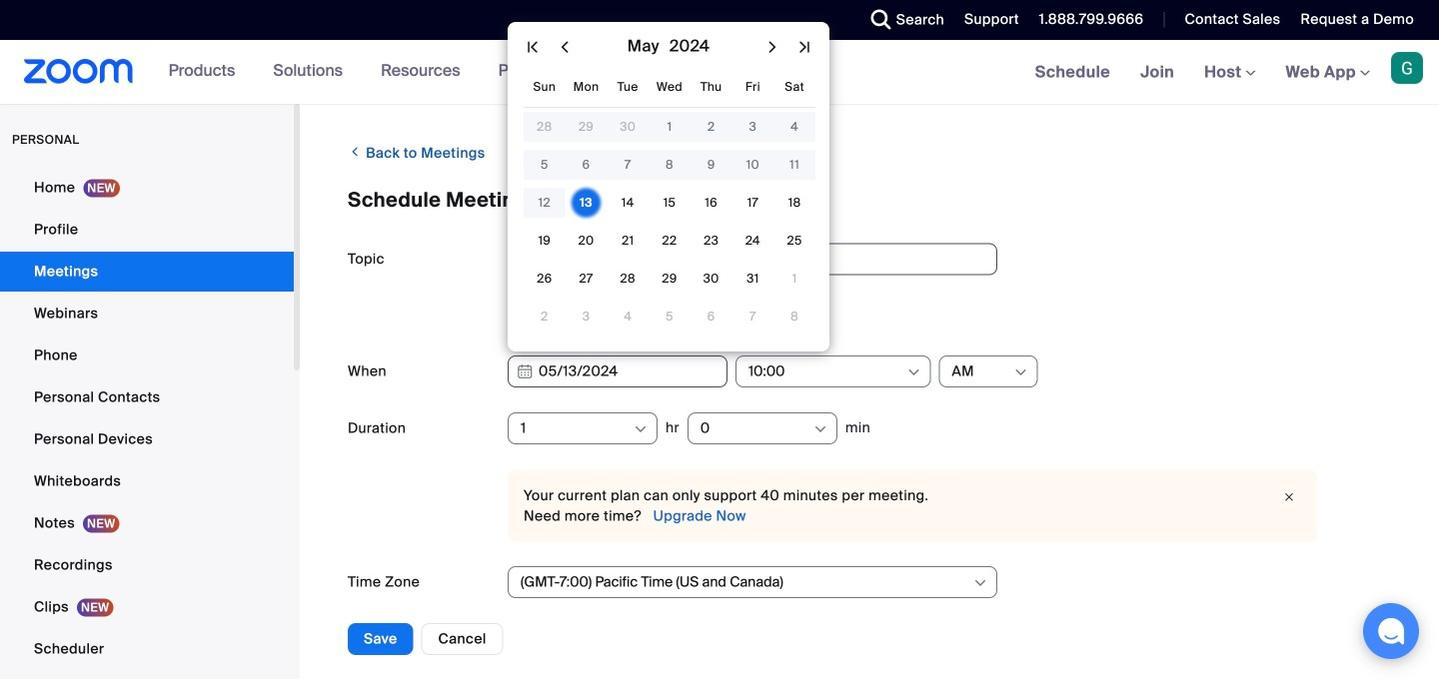 Task type: locate. For each thing, give the bounding box(es) containing it.
0 vertical spatial show options image
[[906, 365, 922, 381]]

show options image
[[906, 365, 922, 381], [813, 422, 829, 438]]

1 vertical spatial show options image
[[813, 422, 829, 438]]

show options image down "select start time" text field
[[813, 422, 829, 438]]

open chat image
[[1378, 618, 1406, 646]]

personal menu menu
[[0, 168, 294, 680]]

previous year,may 2023 image
[[521, 35, 545, 59]]

banner
[[0, 40, 1440, 105]]

choose date text field
[[508, 356, 728, 388]]

1 horizontal spatial show options image
[[906, 365, 922, 381]]

select start time text field
[[749, 357, 905, 387]]

meetings navigation
[[1021, 40, 1440, 105]]

show options image right "select start time" text field
[[906, 365, 922, 381]]



Task type: describe. For each thing, give the bounding box(es) containing it.
0 horizontal spatial show options image
[[813, 422, 829, 438]]

next year,may 2025 image
[[793, 35, 817, 59]]

close image
[[1278, 488, 1302, 508]]

next month,june 2024 image
[[761, 35, 785, 59]]

previous month,april 2024 image
[[553, 35, 577, 59]]

My Meeting text field
[[508, 243, 998, 275]]

left image
[[348, 142, 362, 162]]

show options image
[[633, 422, 649, 438]]

add image
[[508, 309, 522, 323]]

product information navigation
[[134, 40, 631, 104]]

zoom logo image
[[24, 59, 134, 84]]

select time zone text field
[[521, 568, 972, 598]]



Task type: vqa. For each thing, say whether or not it's contained in the screenshot.
MY MEETING text field in the top of the page
yes



